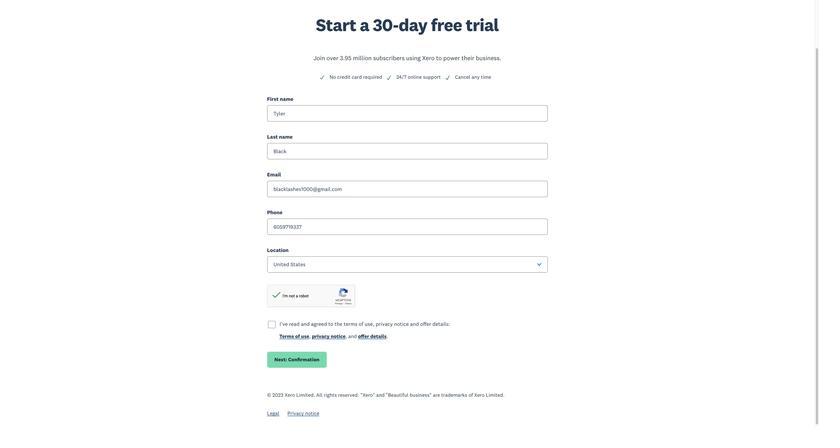 Task type: locate. For each thing, give the bounding box(es) containing it.
,
[[310, 333, 311, 340], [346, 333, 347, 340]]

privacy notice link
[[312, 333, 346, 341]]

and
[[301, 321, 310, 327], [411, 321, 419, 327], [349, 333, 357, 340], [377, 392, 385, 398]]

0 vertical spatial name
[[280, 96, 294, 102]]

0 vertical spatial offer
[[421, 321, 432, 327]]

Last name text field
[[267, 143, 548, 159]]

xero right 2023
[[285, 392, 295, 398]]

business"
[[410, 392, 432, 398]]

2 vertical spatial notice
[[305, 410, 320, 417]]

million
[[353, 54, 372, 62]]

xero
[[423, 54, 435, 62], [285, 392, 295, 398], [475, 392, 485, 398]]

no
[[330, 74, 336, 80]]

card
[[352, 74, 362, 80]]

0 horizontal spatial notice
[[305, 410, 320, 417]]

of left use,
[[359, 321, 364, 327]]

next:
[[275, 356, 287, 363]]

states
[[291, 261, 306, 268]]

1 horizontal spatial notice
[[331, 333, 346, 340]]

to left the
[[329, 321, 334, 327]]

xero right trademarks
[[475, 392, 485, 398]]

terms of use , privacy notice , and offer details .
[[280, 333, 388, 340]]

0 vertical spatial of
[[359, 321, 364, 327]]

over
[[327, 54, 339, 62]]

and left details:
[[411, 321, 419, 327]]

"xero"
[[361, 392, 375, 398]]

first
[[267, 96, 279, 102]]

1 horizontal spatial xero
[[423, 54, 435, 62]]

, down terms
[[346, 333, 347, 340]]

1 limited. from the left
[[297, 392, 315, 398]]

xero right using at the top
[[423, 54, 435, 62]]

1 horizontal spatial of
[[359, 321, 364, 327]]

1 vertical spatial name
[[279, 133, 293, 140]]

2 included image from the left
[[445, 75, 451, 80]]

of
[[359, 321, 364, 327], [295, 333, 300, 340], [469, 392, 473, 398]]

offer left details:
[[421, 321, 432, 327]]

and down terms
[[349, 333, 357, 340]]

0 horizontal spatial offer
[[358, 333, 370, 340]]

© 2023 xero limited. all rights reserved. "xero" and "beautiful business" are trademarks of xero limited.
[[267, 392, 505, 398]]

business.
[[476, 54, 502, 62]]

terms
[[280, 333, 294, 340]]

offer details link
[[358, 333, 387, 341]]

of left use
[[295, 333, 300, 340]]

1 vertical spatial to
[[329, 321, 334, 327]]

a
[[360, 14, 370, 36]]

time
[[481, 74, 492, 80]]

trial
[[466, 14, 499, 36]]

2 horizontal spatial notice
[[394, 321, 409, 327]]

1 horizontal spatial ,
[[346, 333, 347, 340]]

1 horizontal spatial limited.
[[486, 392, 505, 398]]

required
[[363, 74, 383, 80]]

united
[[274, 261, 289, 268]]

name for first name
[[280, 96, 294, 102]]

name right last
[[279, 133, 293, 140]]

included image left no
[[320, 75, 325, 80]]

0 horizontal spatial of
[[295, 333, 300, 340]]

any
[[472, 74, 480, 80]]

offer down i've read and agreed to the terms of use, privacy notice and offer details:
[[358, 333, 370, 340]]

2 horizontal spatial xero
[[475, 392, 485, 398]]

i've read and agreed to the terms of use, privacy notice and offer details:
[[280, 321, 450, 327]]

day
[[399, 14, 428, 36]]

1 horizontal spatial privacy
[[376, 321, 393, 327]]

1 horizontal spatial included image
[[445, 75, 451, 80]]

0 horizontal spatial included image
[[320, 75, 325, 80]]

, left privacy notice link
[[310, 333, 311, 340]]

name right first
[[280, 96, 294, 102]]

Email email field
[[267, 181, 548, 197]]

last
[[267, 133, 278, 140]]

location
[[267, 247, 289, 254]]

name
[[280, 96, 294, 102], [279, 133, 293, 140]]

0 horizontal spatial ,
[[310, 333, 311, 340]]

their
[[462, 54, 475, 62]]

terms of use link
[[280, 333, 310, 341]]

1 horizontal spatial offer
[[421, 321, 432, 327]]

power
[[444, 54, 460, 62]]

offer
[[421, 321, 432, 327], [358, 333, 370, 340]]

terms
[[344, 321, 358, 327]]

first name
[[267, 96, 294, 102]]

privacy
[[376, 321, 393, 327], [312, 333, 330, 340]]

1 included image from the left
[[320, 75, 325, 80]]

0 vertical spatial privacy
[[376, 321, 393, 327]]

privacy down agreed
[[312, 333, 330, 340]]

details:
[[433, 321, 450, 327]]

included image
[[387, 75, 392, 80]]

included image left cancel
[[445, 75, 451, 80]]

1 vertical spatial of
[[295, 333, 300, 340]]

the
[[335, 321, 343, 327]]

privacy notice
[[288, 410, 320, 417]]

1 horizontal spatial to
[[436, 54, 442, 62]]

start
[[316, 14, 357, 36]]

0 vertical spatial to
[[436, 54, 442, 62]]

included image for cancel any time
[[445, 75, 451, 80]]

1 , from the left
[[310, 333, 311, 340]]

privacy
[[288, 410, 304, 417]]

read
[[289, 321, 300, 327]]

to left power on the right top
[[436, 54, 442, 62]]

0 horizontal spatial xero
[[285, 392, 295, 398]]

privacy up .
[[376, 321, 393, 327]]

0 horizontal spatial limited.
[[297, 392, 315, 398]]

using
[[407, 54, 421, 62]]

.
[[387, 333, 388, 340]]

2 horizontal spatial of
[[469, 392, 473, 398]]

i've
[[280, 321, 288, 327]]

0 horizontal spatial privacy
[[312, 333, 330, 340]]

of right trademarks
[[469, 392, 473, 398]]

online
[[408, 74, 422, 80]]

included image
[[320, 75, 325, 80], [445, 75, 451, 80]]

united states
[[274, 261, 306, 268]]

xero inside start a 30-day free trial region
[[423, 54, 435, 62]]

notice
[[394, 321, 409, 327], [331, 333, 346, 340], [305, 410, 320, 417]]

to
[[436, 54, 442, 62], [329, 321, 334, 327]]

and right "xero"
[[377, 392, 385, 398]]

limited.
[[297, 392, 315, 398], [486, 392, 505, 398]]

and right read
[[301, 321, 310, 327]]



Task type: vqa. For each thing, say whether or not it's contained in the screenshot.
subscribers
yes



Task type: describe. For each thing, give the bounding box(es) containing it.
agreed
[[311, 321, 327, 327]]

no credit card required
[[330, 74, 383, 80]]

rights
[[324, 392, 337, 398]]

join over 3.95 million subscribers using xero to power their business.
[[314, 54, 502, 62]]

2 , from the left
[[346, 333, 347, 340]]

subscribers
[[374, 54, 405, 62]]

©
[[267, 392, 271, 398]]

24/7
[[397, 74, 407, 80]]

email
[[267, 171, 281, 178]]

cancel
[[455, 74, 471, 80]]

2023
[[273, 392, 284, 398]]

legal
[[267, 410, 280, 417]]

join
[[314, 54, 325, 62]]

start a 30-day free trial region
[[115, 0, 701, 368]]

start a 30-day free trial
[[316, 14, 499, 36]]

phone
[[267, 209, 283, 216]]

1 vertical spatial privacy
[[312, 333, 330, 340]]

Phone text field
[[267, 219, 548, 235]]

free
[[431, 14, 462, 36]]

confirmation
[[288, 356, 320, 363]]

trademarks
[[442, 392, 468, 398]]

24/7 online support
[[397, 74, 441, 80]]

use,
[[365, 321, 375, 327]]

included image for no credit card required
[[320, 75, 325, 80]]

all
[[317, 392, 323, 398]]

1 vertical spatial offer
[[358, 333, 370, 340]]

3.95
[[340, 54, 352, 62]]

last name
[[267, 133, 293, 140]]

0 vertical spatial notice
[[394, 321, 409, 327]]

0 horizontal spatial to
[[329, 321, 334, 327]]

are
[[433, 392, 440, 398]]

30-
[[373, 14, 399, 36]]

First name text field
[[267, 105, 548, 122]]

privacy notice link
[[288, 410, 320, 418]]

legal link
[[267, 410, 280, 418]]

support
[[423, 74, 441, 80]]

1 vertical spatial notice
[[331, 333, 346, 340]]

name for last name
[[279, 133, 293, 140]]

reserved.
[[338, 392, 360, 398]]

next: confirmation button
[[267, 352, 327, 368]]

credit
[[338, 74, 351, 80]]

cancel any time
[[455, 74, 492, 80]]

use
[[301, 333, 310, 340]]

details
[[371, 333, 387, 340]]

2 limited. from the left
[[486, 392, 505, 398]]

2 vertical spatial of
[[469, 392, 473, 398]]

"beautiful
[[386, 392, 409, 398]]

next: confirmation
[[275, 356, 320, 363]]



